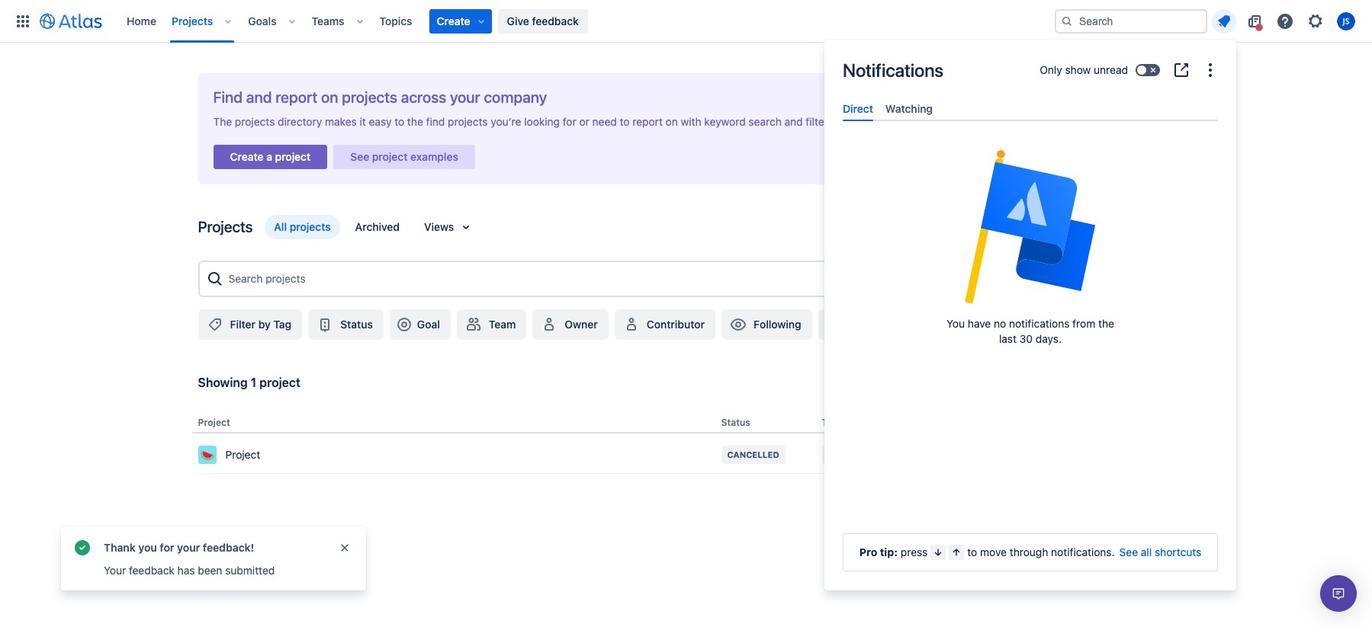 Task type: vqa. For each thing, say whether or not it's contained in the screenshot.
projects within the button
yes



Task type: describe. For each thing, give the bounding box(es) containing it.
with
[[681, 115, 701, 128]]

0 vertical spatial and
[[246, 88, 272, 106]]

see project examples button
[[334, 140, 475, 174]]

tag
[[273, 318, 292, 331]]

feedback for give
[[532, 14, 579, 27]]

pro
[[859, 546, 877, 559]]

1 horizontal spatial on
[[666, 115, 678, 128]]

views
[[424, 220, 454, 233]]

thank
[[104, 542, 136, 554]]

feedback for your
[[129, 564, 175, 577]]

feedback!
[[203, 542, 254, 554]]

your feedback has been submitted
[[104, 564, 275, 577]]

search image
[[1061, 15, 1073, 27]]

1 vertical spatial projects
[[198, 218, 253, 236]]

create a project
[[230, 150, 311, 163]]

create a project button
[[213, 140, 327, 174]]

find
[[426, 115, 445, 128]]

projects link
[[167, 9, 218, 33]]

tag image
[[206, 316, 224, 334]]

teams link
[[307, 9, 349, 33]]

notifications.
[[1051, 546, 1115, 559]]

projects inside top "element"
[[172, 14, 213, 27]]

tip:
[[880, 546, 898, 559]]

following image
[[729, 316, 747, 334]]

arrow down image
[[932, 547, 945, 559]]

projects inside button
[[290, 220, 331, 233]]

show
[[1065, 63, 1091, 76]]

the projects directory makes it easy to the find projects you're looking for or need to report on with keyword search and filters.
[[213, 115, 837, 128]]

a
[[266, 150, 272, 163]]

looking
[[524, 115, 560, 128]]

1 vertical spatial your
[[177, 542, 200, 554]]

the inside you have no notifications from the last 30 days.
[[1098, 317, 1114, 330]]

account image
[[1337, 12, 1355, 30]]

dismiss image
[[339, 542, 351, 554]]

goals link
[[244, 9, 281, 33]]

top element
[[9, 0, 1055, 42]]

arrow up image
[[951, 547, 963, 559]]

projects up it
[[342, 88, 397, 106]]

contributor
[[647, 318, 705, 331]]

banner containing home
[[0, 0, 1372, 43]]

search projects image
[[206, 270, 224, 288]]

Search projects field
[[224, 265, 1167, 293]]

notifications
[[843, 59, 943, 81]]

1 vertical spatial project
[[225, 449, 260, 462]]

status image
[[316, 316, 334, 334]]

archived button
[[346, 215, 409, 239]]

1 horizontal spatial to
[[620, 115, 630, 128]]

thank you for your feedback!
[[104, 542, 254, 554]]

archived
[[355, 220, 400, 233]]

unread
[[1094, 63, 1128, 76]]

goals
[[248, 14, 277, 27]]

0 vertical spatial the
[[407, 115, 423, 128]]

the
[[213, 115, 232, 128]]

1 horizontal spatial and
[[785, 115, 803, 128]]

all
[[1141, 546, 1152, 559]]

cancelled
[[727, 450, 779, 460]]

filter
[[230, 318, 256, 331]]

direct
[[843, 102, 873, 115]]

makes
[[325, 115, 357, 128]]

press
[[901, 546, 928, 559]]

1
[[251, 376, 256, 390]]

contributor button
[[615, 310, 715, 340]]

across
[[401, 88, 446, 106]]

target date
[[822, 417, 873, 429]]

owner
[[565, 318, 598, 331]]

create for create a project
[[230, 150, 264, 163]]

see for see project examples
[[350, 150, 369, 163]]

through
[[1010, 546, 1048, 559]]

see all shortcuts
[[1119, 546, 1201, 559]]

home
[[127, 14, 156, 27]]

team
[[489, 318, 516, 331]]

open notifications in a new tab image
[[1172, 61, 1191, 79]]

goal button
[[390, 310, 451, 340]]

0 vertical spatial project
[[198, 417, 230, 429]]

1 horizontal spatial for
[[563, 115, 576, 128]]

you have no notifications from the last 30 days.
[[947, 317, 1114, 346]]

only show unread
[[1040, 63, 1128, 76]]

date
[[853, 417, 873, 429]]

give
[[507, 14, 529, 27]]

create for create
[[437, 14, 470, 27]]

teams
[[312, 14, 344, 27]]

has
[[177, 564, 195, 577]]

find and report on projects across your company
[[213, 88, 547, 106]]

0 horizontal spatial report
[[275, 88, 317, 106]]

open intercom messenger image
[[1329, 585, 1348, 603]]

or
[[579, 115, 589, 128]]

keyword
[[704, 115, 746, 128]]

you're
[[491, 115, 521, 128]]

shortcuts
[[1155, 546, 1201, 559]]

30
[[1020, 333, 1033, 346]]

easy
[[369, 115, 392, 128]]

notifications dialog
[[824, 40, 1236, 591]]

your
[[104, 564, 126, 577]]

see for see all shortcuts
[[1119, 546, 1138, 559]]



Task type: locate. For each thing, give the bounding box(es) containing it.
to right easy
[[394, 115, 404, 128]]

watching
[[885, 102, 933, 115]]

0 horizontal spatial and
[[246, 88, 272, 106]]

no
[[994, 317, 1006, 330]]

see inside button
[[1119, 546, 1138, 559]]

team button
[[457, 310, 527, 340]]

all projects
[[274, 220, 331, 233]]

only
[[1040, 63, 1062, 76]]

filters.
[[806, 115, 837, 128]]

see left all
[[1119, 546, 1138, 559]]

your up your feedback has been submitted
[[177, 542, 200, 554]]

feedback right give
[[532, 14, 579, 27]]

0 vertical spatial create
[[437, 14, 470, 27]]

filter by tag
[[230, 318, 292, 331]]

create left a
[[230, 150, 264, 163]]

to right need
[[620, 115, 630, 128]]

showing 1 project
[[198, 376, 300, 390]]

0 horizontal spatial see
[[350, 150, 369, 163]]

your right across
[[450, 88, 480, 106]]

banner
[[0, 0, 1372, 43]]

1 vertical spatial report
[[633, 115, 663, 128]]

0 horizontal spatial feedback
[[129, 564, 175, 577]]

notifications
[[1009, 317, 1070, 330]]

and
[[246, 88, 272, 106], [785, 115, 803, 128]]

1 vertical spatial for
[[160, 542, 174, 554]]

from
[[1073, 317, 1095, 330]]

project for showing 1 project
[[259, 376, 300, 390]]

directory
[[278, 115, 322, 128]]

to right "arrow up" image
[[967, 546, 977, 559]]

give feedback button
[[498, 9, 588, 33]]

by
[[258, 318, 271, 331]]

status button
[[308, 310, 384, 340]]

project
[[198, 417, 230, 429], [225, 449, 260, 462]]

submitted
[[225, 564, 275, 577]]

give feedback
[[507, 14, 579, 27]]

0 vertical spatial report
[[275, 88, 317, 106]]

feedback inside button
[[532, 14, 579, 27]]

and left filters.
[[785, 115, 803, 128]]

move
[[980, 546, 1007, 559]]

projects right the
[[235, 115, 275, 128]]

to inside 'notifications' dialog
[[967, 546, 977, 559]]

your
[[450, 88, 480, 106], [177, 542, 200, 554]]

topics link
[[375, 9, 417, 33]]

goal
[[417, 318, 440, 331]]

project down 'showing'
[[198, 417, 230, 429]]

all
[[274, 220, 287, 233]]

0 horizontal spatial status
[[340, 318, 373, 331]]

1 horizontal spatial report
[[633, 115, 663, 128]]

report up directory
[[275, 88, 317, 106]]

feedback
[[532, 14, 579, 27], [129, 564, 175, 577]]

projects right all
[[290, 220, 331, 233]]

days.
[[1036, 333, 1062, 346]]

projects up search projects icon
[[198, 218, 253, 236]]

create
[[437, 14, 470, 27], [230, 150, 264, 163]]

1 vertical spatial status
[[721, 417, 750, 429]]

1 horizontal spatial see
[[1119, 546, 1138, 559]]

project link
[[198, 446, 715, 465]]

projects right home
[[172, 14, 213, 27]]

0 horizontal spatial the
[[407, 115, 423, 128]]

see project examples
[[350, 150, 458, 163]]

following
[[754, 318, 801, 331]]

topics
[[379, 14, 412, 27]]

you
[[138, 542, 157, 554]]

filter by tag button
[[198, 310, 302, 340]]

examples
[[410, 150, 458, 163]]

create inside "button"
[[230, 150, 264, 163]]

on up makes
[[321, 88, 338, 106]]

projects right find
[[448, 115, 488, 128]]

project for create a project
[[275, 150, 311, 163]]

all projects button
[[265, 215, 340, 239]]

Search field
[[1055, 9, 1207, 33]]

status inside status button
[[340, 318, 373, 331]]

been
[[198, 564, 222, 577]]

views button
[[415, 215, 484, 239]]

for right you
[[160, 542, 174, 554]]

0 horizontal spatial for
[[160, 542, 174, 554]]

status right status image
[[340, 318, 373, 331]]

status up cancelled
[[721, 417, 750, 429]]

tab list inside 'notifications' dialog
[[837, 96, 1224, 121]]

project right "1"
[[259, 376, 300, 390]]

create button
[[429, 9, 492, 33]]

1 vertical spatial on
[[666, 115, 678, 128]]

the right from
[[1098, 317, 1114, 330]]

1 vertical spatial create
[[230, 150, 264, 163]]

1 vertical spatial feedback
[[129, 564, 175, 577]]

report right need
[[633, 115, 663, 128]]

2 horizontal spatial to
[[967, 546, 977, 559]]

see all shortcuts button
[[1119, 545, 1201, 561]]

you
[[947, 317, 965, 330]]

home link
[[122, 9, 161, 33]]

0 vertical spatial on
[[321, 88, 338, 106]]

last
[[999, 333, 1017, 346]]

for left the or
[[563, 115, 576, 128]]

target
[[822, 417, 851, 429]]

0 horizontal spatial create
[[230, 150, 264, 163]]

projects
[[342, 88, 397, 106], [235, 115, 275, 128], [448, 115, 488, 128], [290, 220, 331, 233]]

0 horizontal spatial your
[[177, 542, 200, 554]]

notifications image
[[1215, 12, 1233, 30]]

project down easy
[[372, 150, 408, 163]]

help image
[[1276, 12, 1294, 30]]

see inside button
[[350, 150, 369, 163]]

the left find
[[407, 115, 423, 128]]

tab list containing direct
[[837, 96, 1224, 121]]

0 vertical spatial status
[[340, 318, 373, 331]]

project inside "button"
[[275, 150, 311, 163]]

need
[[592, 115, 617, 128]]

0 vertical spatial projects
[[172, 14, 213, 27]]

see down it
[[350, 150, 369, 163]]

1 horizontal spatial create
[[437, 14, 470, 27]]

see
[[350, 150, 369, 163], [1119, 546, 1138, 559]]

0 horizontal spatial to
[[394, 115, 404, 128]]

0 vertical spatial for
[[563, 115, 576, 128]]

company
[[484, 88, 547, 106]]

projects
[[172, 14, 213, 27], [198, 218, 253, 236]]

pro tip: press
[[859, 546, 928, 559]]

create right topics
[[437, 14, 470, 27]]

showing
[[198, 376, 248, 390]]

project down "showing 1 project"
[[225, 449, 260, 462]]

create inside dropdown button
[[437, 14, 470, 27]]

it
[[360, 115, 366, 128]]

report
[[275, 88, 317, 106], [633, 115, 663, 128]]

for
[[563, 115, 576, 128], [160, 542, 174, 554]]

more image
[[1201, 61, 1220, 79]]

1 vertical spatial and
[[785, 115, 803, 128]]

to
[[394, 115, 404, 128], [620, 115, 630, 128], [967, 546, 977, 559]]

1 vertical spatial see
[[1119, 546, 1138, 559]]

1 horizontal spatial the
[[1098, 317, 1114, 330]]

status
[[340, 318, 373, 331], [721, 417, 750, 429]]

project inside button
[[372, 150, 408, 163]]

1 horizontal spatial feedback
[[532, 14, 579, 27]]

1 horizontal spatial your
[[450, 88, 480, 106]]

following button
[[722, 310, 812, 340]]

feedback down you
[[129, 564, 175, 577]]

search
[[749, 115, 782, 128]]

tab list
[[837, 96, 1224, 121]]

1 horizontal spatial status
[[721, 417, 750, 429]]

0 vertical spatial your
[[450, 88, 480, 106]]

project right a
[[275, 150, 311, 163]]

on left with
[[666, 115, 678, 128]]

1 vertical spatial the
[[1098, 317, 1114, 330]]

and right find
[[246, 88, 272, 106]]

settings image
[[1307, 12, 1325, 30]]

switch to... image
[[14, 12, 32, 30]]

have
[[968, 317, 991, 330]]

0 vertical spatial see
[[350, 150, 369, 163]]

owner button
[[533, 310, 608, 340]]

0 horizontal spatial on
[[321, 88, 338, 106]]

0 vertical spatial feedback
[[532, 14, 579, 27]]

find
[[213, 88, 243, 106]]



